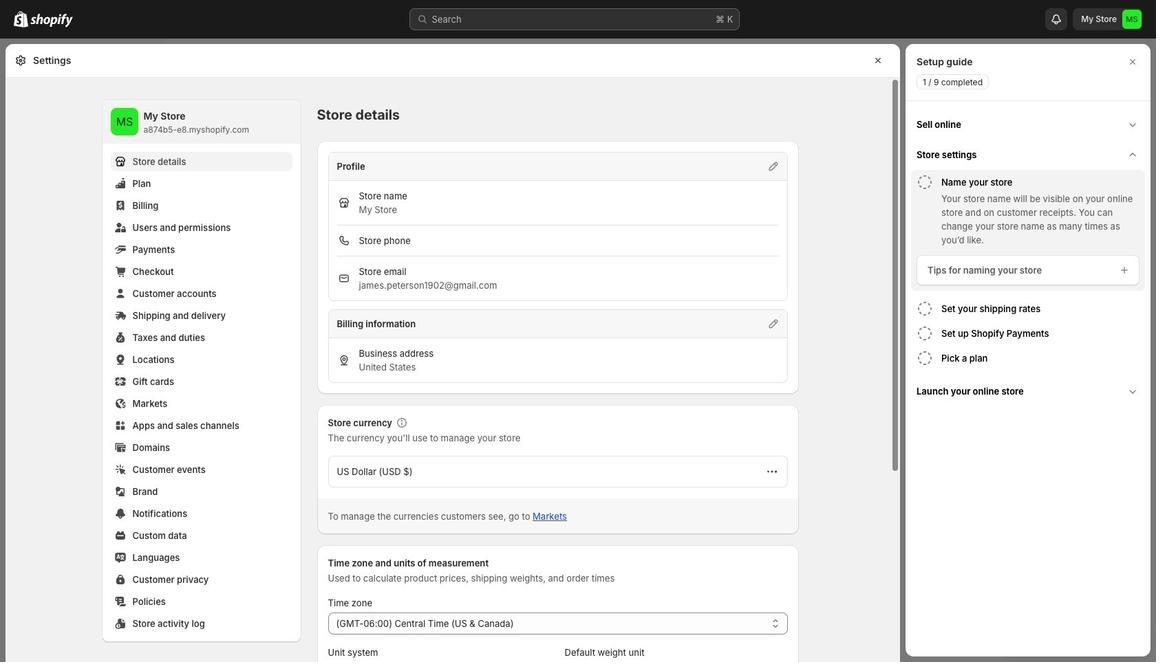 Task type: vqa. For each thing, say whether or not it's contained in the screenshot.
topmost the "My Store" Image
yes



Task type: describe. For each thing, give the bounding box(es) containing it.
shop settings menu element
[[102, 100, 300, 642]]

shopify image
[[30, 14, 73, 28]]

shopify image
[[14, 11, 28, 28]]

my store image
[[1122, 10, 1142, 29]]

mark pick a plan as done image
[[917, 350, 933, 367]]

mark name your store as done image
[[917, 174, 933, 191]]

settings dialog
[[6, 44, 900, 663]]



Task type: locate. For each thing, give the bounding box(es) containing it.
mark set up shopify payments as done image
[[917, 326, 933, 342]]

mark set your shipping rates as done image
[[917, 301, 933, 317]]

my store image
[[110, 108, 138, 136]]

dialog
[[906, 44, 1151, 657]]



